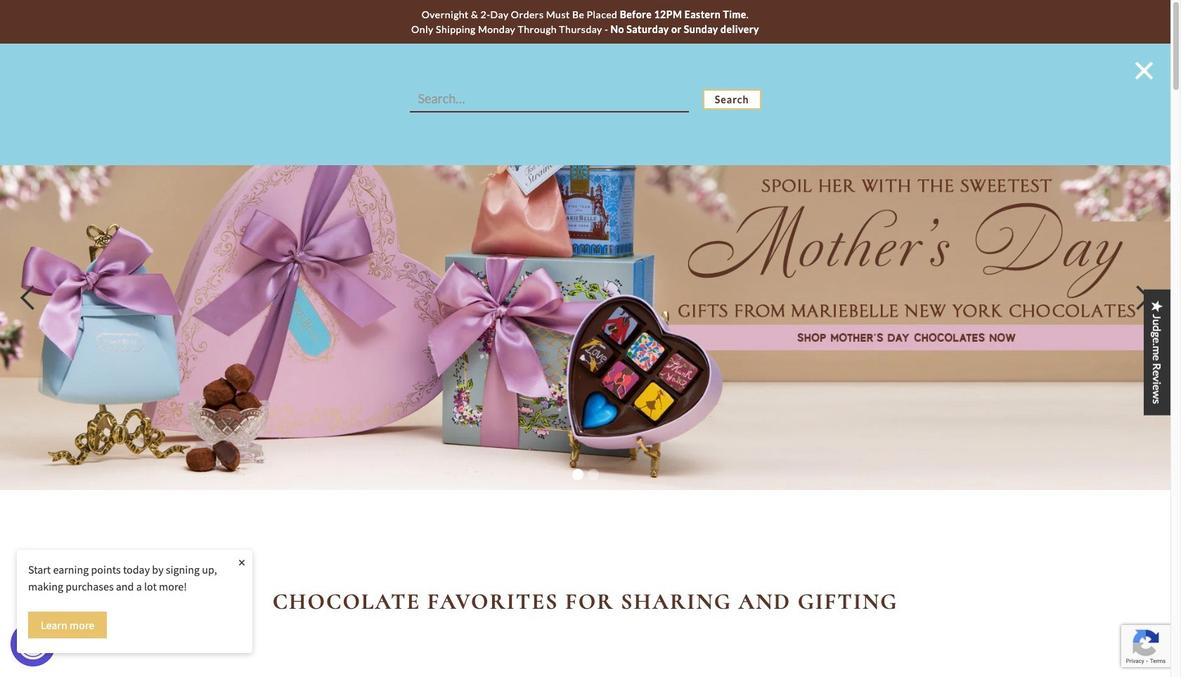 Task type: describe. For each thing, give the bounding box(es) containing it.
Search Form search field
[[410, 86, 761, 112]]

close icon image
[[1135, 62, 1153, 80]]

none submit inside search form search box
[[703, 89, 761, 109]]

Search… search field
[[410, 86, 689, 112]]

announcement bar element
[[0, 0, 1171, 44]]

carousel region
[[0, 107, 1171, 490]]



Task type: locate. For each thing, give the bounding box(es) containing it.
cart icon image
[[1120, 69, 1132, 81]]

list
[[42, 643, 1128, 677]]

previous slide image
[[14, 284, 42, 312]]

accessibility widget, click to open image
[[17, 628, 49, 660]]

None submit
[[703, 89, 761, 109]]

spoil her with the sweetest mother's day gifts from mariebelle new york chocolates image
[[0, 107, 1171, 490]]

chocolate covered orange peel box image
[[873, 643, 1128, 677]]

4pc brownie tin image
[[42, 643, 298, 677]]

home slider container element
[[0, 107, 1171, 490]]

banner
[[0, 44, 1171, 165]]

next slide image
[[1128, 284, 1157, 312]]

search dialog
[[0, 44, 1171, 165]]



Task type: vqa. For each thing, say whether or not it's contained in the screenshot.
list
yes



